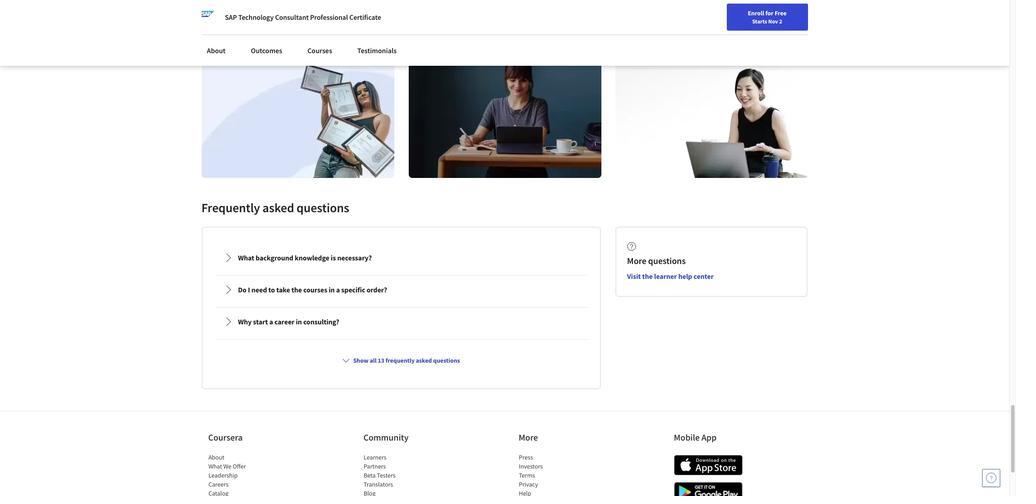 Task type: vqa. For each thing, say whether or not it's contained in the screenshot.
Coursera Plus icon
no



Task type: describe. For each thing, give the bounding box(es) containing it.
testers
[[377, 472, 395, 480]]

consulting?
[[303, 318, 339, 327]]

starts
[[753, 18, 767, 25]]

careers
[[208, 481, 228, 489]]

access
[[243, 0, 261, 8]]

knowledge
[[295, 254, 330, 263]]

terms
[[519, 472, 535, 480]]

help center image
[[986, 473, 997, 484]]

courses link
[[302, 41, 338, 60]]

digital
[[730, 16, 747, 24]]

community
[[364, 432, 409, 444]]

upskill
[[630, 16, 648, 24]]

show
[[353, 357, 369, 365]]

specific
[[341, 286, 365, 295]]

translators link
[[364, 481, 393, 489]]

visit the learner help center link
[[627, 272, 714, 281]]

app
[[702, 432, 717, 444]]

list item for community
[[364, 490, 440, 497]]

1 horizontal spatial a
[[336, 286, 340, 295]]

necessary?
[[337, 254, 372, 263]]

to inside unlimited access to 7,000+ world-class courses, hands-on projects, and job-ready certificate programs - all included in your subscription
[[262, 0, 267, 8]]

questions inside show all 13 frequently asked questions dropdown button
[[433, 357, 460, 365]]

show all 13 frequently asked questions
[[353, 357, 460, 365]]

new
[[785, 10, 797, 19]]

0 horizontal spatial a
[[269, 318, 273, 327]]

about for about what we offer leadership careers
[[208, 454, 224, 462]]

list item for coursera
[[208, 490, 285, 497]]

need
[[252, 286, 267, 295]]

press investors terms privacy
[[519, 454, 543, 489]]

show all 13 frequently asked questions button
[[339, 353, 464, 369]]

order?
[[367, 286, 387, 295]]

learners
[[364, 454, 386, 462]]

start
[[253, 318, 268, 327]]

sap image
[[202, 11, 214, 23]]

ready
[[262, 9, 277, 17]]

excel
[[699, 16, 713, 24]]

unlimited access to 7,000+ world-class courses, hands-on projects, and job-ready certificate programs - all included in your subscription
[[216, 0, 373, 26]]

enroll
[[748, 9, 765, 17]]

technology
[[238, 13, 274, 22]]

2
[[780, 18, 783, 25]]

learner
[[654, 272, 677, 281]]

sap technology consultant  professional certificate
[[225, 13, 381, 22]]

career
[[798, 10, 816, 19]]

what we offer link
[[208, 463, 246, 471]]

learn for left learn more link
[[216, 35, 234, 44]]

consultant
[[275, 13, 309, 22]]

list for more
[[519, 454, 596, 497]]

mobile app
[[674, 432, 717, 444]]

world-
[[287, 0, 304, 8]]

what background knowledge is necessary?
[[238, 254, 372, 263]]

translators
[[364, 481, 393, 489]]

asked inside show all 13 frequently asked questions dropdown button
[[416, 357, 432, 365]]

outcomes
[[251, 46, 282, 55]]

job-
[[252, 9, 262, 17]]

leadership link
[[208, 472, 237, 480]]

beta
[[364, 472, 376, 480]]

do
[[238, 286, 247, 295]]

13
[[378, 357, 385, 365]]

press
[[519, 454, 533, 462]]

and
[[240, 9, 250, 17]]

1 horizontal spatial learn more link
[[630, 33, 679, 44]]

class
[[304, 0, 317, 8]]

more for more
[[519, 432, 538, 444]]

what inside about what we offer leadership careers
[[208, 463, 222, 471]]

we
[[223, 463, 231, 471]]

more for left learn more link
[[235, 35, 252, 44]]

find
[[759, 10, 771, 19]]

learners link
[[364, 454, 386, 462]]

frequently
[[202, 200, 260, 216]]

collapsed list
[[213, 242, 589, 497]]

hands-
[[342, 0, 360, 8]]

visit
[[627, 272, 641, 281]]

-
[[332, 9, 334, 17]]

employees
[[663, 16, 691, 24]]

programs
[[306, 9, 331, 17]]

sap
[[225, 13, 237, 22]]

nov
[[769, 18, 778, 25]]

take
[[276, 286, 290, 295]]

center
[[694, 272, 714, 281]]

help
[[679, 272, 692, 281]]

professional
[[310, 13, 348, 22]]

careers link
[[208, 481, 228, 489]]

about what we offer leadership careers
[[208, 454, 246, 489]]

frequently asked questions
[[202, 200, 349, 216]]

for
[[766, 9, 774, 17]]

find your new career link
[[755, 9, 820, 20]]

more for more questions
[[627, 255, 647, 267]]

visit the learner help center
[[627, 272, 714, 281]]

partners link
[[364, 463, 386, 471]]



Task type: locate. For each thing, give the bounding box(es) containing it.
asked
[[263, 200, 294, 216], [416, 357, 432, 365]]

1 vertical spatial all
[[370, 357, 377, 365]]

1 vertical spatial about
[[208, 454, 224, 462]]

list item down offer
[[208, 490, 285, 497]]

0 vertical spatial more
[[627, 255, 647, 267]]

about link for frequently asked questions
[[202, 41, 231, 60]]

to left excel
[[693, 16, 698, 24]]

to inside do i need to take the courses in a specific order? dropdown button
[[268, 286, 275, 295]]

what inside what background knowledge is necessary? dropdown button
[[238, 254, 254, 263]]

learn more link down subscription
[[216, 35, 264, 44]]

partners
[[364, 463, 386, 471]]

about down sap icon
[[207, 46, 226, 55]]

all left 13
[[370, 357, 377, 365]]

list item down privacy link
[[519, 490, 596, 497]]

2 horizontal spatial to
[[693, 16, 698, 24]]

what left background
[[238, 254, 254, 263]]

investors
[[519, 463, 543, 471]]

about for about
[[207, 46, 226, 55]]

1 vertical spatial about link
[[208, 454, 224, 462]]

a right the start
[[269, 318, 273, 327]]

to left take
[[268, 286, 275, 295]]

about link for more
[[208, 454, 224, 462]]

the right take
[[292, 286, 302, 295]]

learn more down upskill at the right
[[630, 33, 666, 42]]

0 vertical spatial what
[[238, 254, 254, 263]]

0 horizontal spatial all
[[335, 9, 342, 17]]

1 vertical spatial asked
[[416, 357, 432, 365]]

2 horizontal spatial questions
[[648, 255, 686, 267]]

1 horizontal spatial more
[[649, 33, 666, 42]]

more up visit
[[627, 255, 647, 267]]

list item
[[208, 490, 285, 497], [364, 490, 440, 497], [519, 490, 596, 497]]

1 horizontal spatial questions
[[433, 357, 460, 365]]

1 horizontal spatial what
[[238, 254, 254, 263]]

about up what we offer link
[[208, 454, 224, 462]]

investors link
[[519, 463, 543, 471]]

0 vertical spatial about link
[[202, 41, 231, 60]]

testimonials
[[358, 46, 397, 55]]

all
[[335, 9, 342, 17], [370, 357, 377, 365]]

1 vertical spatial what
[[208, 463, 222, 471]]

0 horizontal spatial more
[[235, 35, 252, 44]]

all inside dropdown button
[[370, 357, 377, 365]]

courses,
[[319, 0, 340, 8]]

1 horizontal spatial learn
[[630, 33, 648, 42]]

1 list item from the left
[[208, 490, 285, 497]]

3 list item from the left
[[519, 490, 596, 497]]

1 horizontal spatial learn more
[[630, 33, 666, 42]]

upskill your employees to excel in the digital economy
[[630, 16, 772, 24]]

2 horizontal spatial list item
[[519, 490, 596, 497]]

1 horizontal spatial the
[[642, 272, 653, 281]]

courses
[[308, 46, 332, 55]]

0 horizontal spatial the
[[292, 286, 302, 295]]

0 horizontal spatial your
[[216, 18, 228, 26]]

the
[[720, 16, 729, 24], [642, 272, 653, 281], [292, 286, 302, 295]]

what up leadership in the left bottom of the page
[[208, 463, 222, 471]]

list for coursera
[[208, 454, 285, 497]]

your
[[772, 10, 784, 19], [649, 16, 661, 24], [216, 18, 228, 26]]

0 horizontal spatial more
[[519, 432, 538, 444]]

0 vertical spatial all
[[335, 9, 342, 17]]

frequently
[[386, 357, 415, 365]]

about link up what we offer link
[[208, 454, 224, 462]]

certificate
[[278, 9, 304, 17]]

1 vertical spatial a
[[269, 318, 273, 327]]

2 list from the left
[[364, 454, 440, 497]]

0 horizontal spatial learn more
[[216, 35, 252, 44]]

2 vertical spatial to
[[268, 286, 275, 295]]

2 vertical spatial the
[[292, 286, 302, 295]]

why start a career in consulting?
[[238, 318, 339, 327]]

0 horizontal spatial list item
[[208, 490, 285, 497]]

why start a career in consulting? button
[[216, 310, 586, 335]]

1 horizontal spatial asked
[[416, 357, 432, 365]]

list containing learners
[[364, 454, 440, 497]]

courses
[[303, 286, 327, 295]]

1 horizontal spatial to
[[268, 286, 275, 295]]

learn down upskill at the right
[[630, 33, 648, 42]]

2 horizontal spatial list
[[519, 454, 596, 497]]

0 vertical spatial to
[[262, 0, 267, 8]]

menu item
[[820, 9, 878, 38]]

the inside do i need to take the courses in a specific order? dropdown button
[[292, 286, 302, 295]]

projects,
[[216, 9, 239, 17]]

privacy
[[519, 481, 538, 489]]

in right the career
[[296, 318, 302, 327]]

0 horizontal spatial what
[[208, 463, 222, 471]]

questions
[[297, 200, 349, 216], [648, 255, 686, 267], [433, 357, 460, 365]]

in right included
[[367, 9, 373, 17]]

to up ready
[[262, 0, 267, 8]]

learn more
[[630, 33, 666, 42], [216, 35, 252, 44]]

about
[[207, 46, 226, 55], [208, 454, 224, 462]]

2 horizontal spatial your
[[772, 10, 784, 19]]

learn more link down upskill at the right
[[630, 33, 679, 44]]

unlimited
[[216, 0, 242, 8]]

a left specific
[[336, 286, 340, 295]]

testimonials link
[[352, 41, 402, 60]]

free
[[775, 9, 787, 17]]

2 list item from the left
[[364, 490, 440, 497]]

beta testers link
[[364, 472, 395, 480]]

1 vertical spatial to
[[693, 16, 698, 24]]

0 horizontal spatial asked
[[263, 200, 294, 216]]

learn more for left learn more link
[[216, 35, 252, 44]]

your for find
[[772, 10, 784, 19]]

find your new career
[[759, 10, 816, 19]]

the right visit
[[642, 272, 653, 281]]

do i need to take the courses in a specific order? button
[[216, 278, 586, 303]]

what
[[238, 254, 254, 263], [208, 463, 222, 471]]

1 horizontal spatial list item
[[364, 490, 440, 497]]

certificate
[[350, 13, 381, 22]]

0 horizontal spatial questions
[[297, 200, 349, 216]]

0 vertical spatial questions
[[297, 200, 349, 216]]

in right the courses
[[329, 286, 335, 295]]

2 horizontal spatial the
[[720, 16, 729, 24]]

about inside about what we offer leadership careers
[[208, 454, 224, 462]]

included
[[343, 9, 366, 17]]

0 vertical spatial asked
[[263, 200, 294, 216]]

is
[[331, 254, 336, 263]]

privacy link
[[519, 481, 538, 489]]

learn down 'sap'
[[216, 35, 234, 44]]

career
[[275, 318, 295, 327]]

0 horizontal spatial learn more link
[[216, 35, 264, 44]]

subscription
[[229, 18, 262, 26]]

press link
[[519, 454, 533, 462]]

0 vertical spatial the
[[720, 16, 729, 24]]

learn for the right learn more link
[[630, 33, 648, 42]]

learn more down subscription
[[216, 35, 252, 44]]

more up press link
[[519, 432, 538, 444]]

1 horizontal spatial your
[[649, 16, 661, 24]]

1 vertical spatial questions
[[648, 255, 686, 267]]

outcomes link
[[246, 41, 288, 60]]

more questions
[[627, 255, 686, 267]]

all inside unlimited access to 7,000+ world-class courses, hands-on projects, and job-ready certificate programs - all included in your subscription
[[335, 9, 342, 17]]

learn more for the right learn more link
[[630, 33, 666, 42]]

None search field
[[129, 6, 345, 24]]

get it on google play image
[[674, 483, 743, 497]]

mobile
[[674, 432, 700, 444]]

about link down sap icon
[[202, 41, 231, 60]]

terms link
[[519, 472, 535, 480]]

more
[[627, 255, 647, 267], [519, 432, 538, 444]]

1 list from the left
[[208, 454, 285, 497]]

coursera
[[208, 432, 243, 444]]

1 vertical spatial the
[[642, 272, 653, 281]]

in
[[367, 9, 373, 17], [714, 16, 719, 24], [329, 286, 335, 295], [296, 318, 302, 327]]

list
[[208, 454, 285, 497], [364, 454, 440, 497], [519, 454, 596, 497]]

3 list from the left
[[519, 454, 596, 497]]

0 horizontal spatial list
[[208, 454, 285, 497]]

2 vertical spatial questions
[[433, 357, 460, 365]]

enroll for free starts nov 2
[[748, 9, 787, 25]]

list for community
[[364, 454, 440, 497]]

1 horizontal spatial more
[[627, 255, 647, 267]]

more down employees
[[649, 33, 666, 42]]

0 vertical spatial a
[[336, 286, 340, 295]]

list item for more
[[519, 490, 596, 497]]

background
[[256, 254, 293, 263]]

economy
[[748, 16, 772, 24]]

in inside unlimited access to 7,000+ world-class courses, hands-on projects, and job-ready certificate programs - all included in your subscription
[[367, 9, 373, 17]]

7,000+
[[269, 0, 286, 8]]

the left the digital
[[720, 16, 729, 24]]

download on the app store image
[[674, 456, 743, 476]]

about link
[[202, 41, 231, 60], [208, 454, 224, 462]]

all right "-"
[[335, 9, 342, 17]]

list containing about
[[208, 454, 285, 497]]

learners partners beta testers translators
[[364, 454, 395, 489]]

your inside unlimited access to 7,000+ world-class courses, hands-on projects, and job-ready certificate programs - all included in your subscription
[[216, 18, 228, 26]]

1 horizontal spatial all
[[370, 357, 377, 365]]

to for upskill your employees to excel in the digital economy
[[693, 16, 698, 24]]

list containing press
[[519, 454, 596, 497]]

learn more link
[[630, 33, 679, 44], [216, 35, 264, 44]]

0 horizontal spatial learn
[[216, 35, 234, 44]]

0 horizontal spatial to
[[262, 0, 267, 8]]

offer
[[233, 463, 246, 471]]

1 horizontal spatial list
[[364, 454, 440, 497]]

on
[[360, 0, 367, 8]]

1 vertical spatial more
[[519, 432, 538, 444]]

list item down testers
[[364, 490, 440, 497]]

to for do i need to take the courses in a specific order?
[[268, 286, 275, 295]]

do i need to take the courses in a specific order?
[[238, 286, 387, 295]]

your for upskill
[[649, 16, 661, 24]]

0 vertical spatial about
[[207, 46, 226, 55]]

more for the right learn more link
[[649, 33, 666, 42]]

leadership
[[208, 472, 237, 480]]

more down subscription
[[235, 35, 252, 44]]

in right excel
[[714, 16, 719, 24]]



